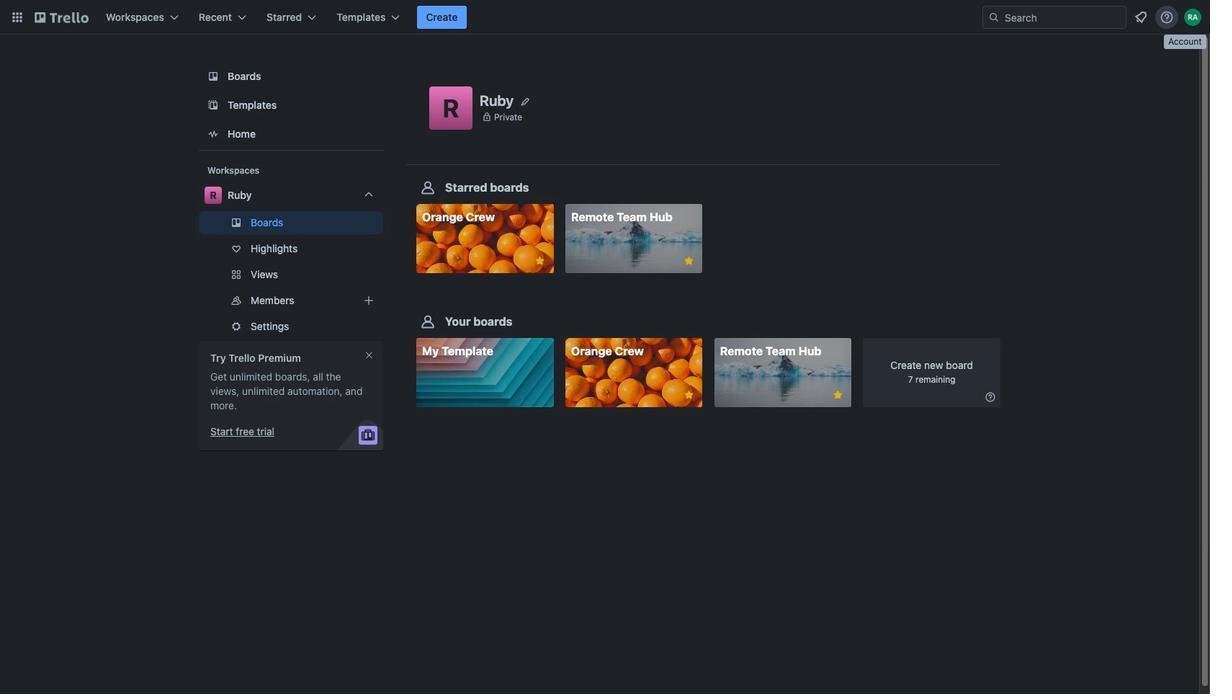 Task type: locate. For each thing, give the bounding box(es) containing it.
primary element
[[0, 0, 1211, 35]]

0 vertical spatial click to unstar this board. it will be removed from your starred list. image
[[534, 254, 547, 267]]

click to unstar this board. it will be removed from your starred list. image
[[683, 254, 696, 267]]

1 vertical spatial click to unstar this board. it will be removed from your starred list. image
[[832, 389, 845, 402]]

tooltip
[[1165, 35, 1207, 49]]

0 horizontal spatial click to unstar this board. it will be removed from your starred list. image
[[534, 254, 547, 267]]

home image
[[205, 125, 222, 143]]

open information menu image
[[1160, 10, 1175, 25]]

add image
[[360, 292, 378, 309]]

click to unstar this board. it will be removed from your starred list. image
[[534, 254, 547, 267], [832, 389, 845, 402]]



Task type: describe. For each thing, give the bounding box(es) containing it.
board image
[[205, 68, 222, 85]]

Search field
[[1000, 7, 1127, 27]]

ruby anderson (rubyanderson7) image
[[1185, 9, 1202, 26]]

0 notifications image
[[1133, 9, 1150, 26]]

1 horizontal spatial click to unstar this board. it will be removed from your starred list. image
[[832, 389, 845, 402]]

sm image
[[984, 390, 998, 405]]

search image
[[989, 12, 1000, 23]]

back to home image
[[35, 6, 89, 29]]

template board image
[[205, 97, 222, 114]]



Task type: vqa. For each thing, say whether or not it's contained in the screenshot.
on inside ✋🏿 Add what you'd like to work on below
no



